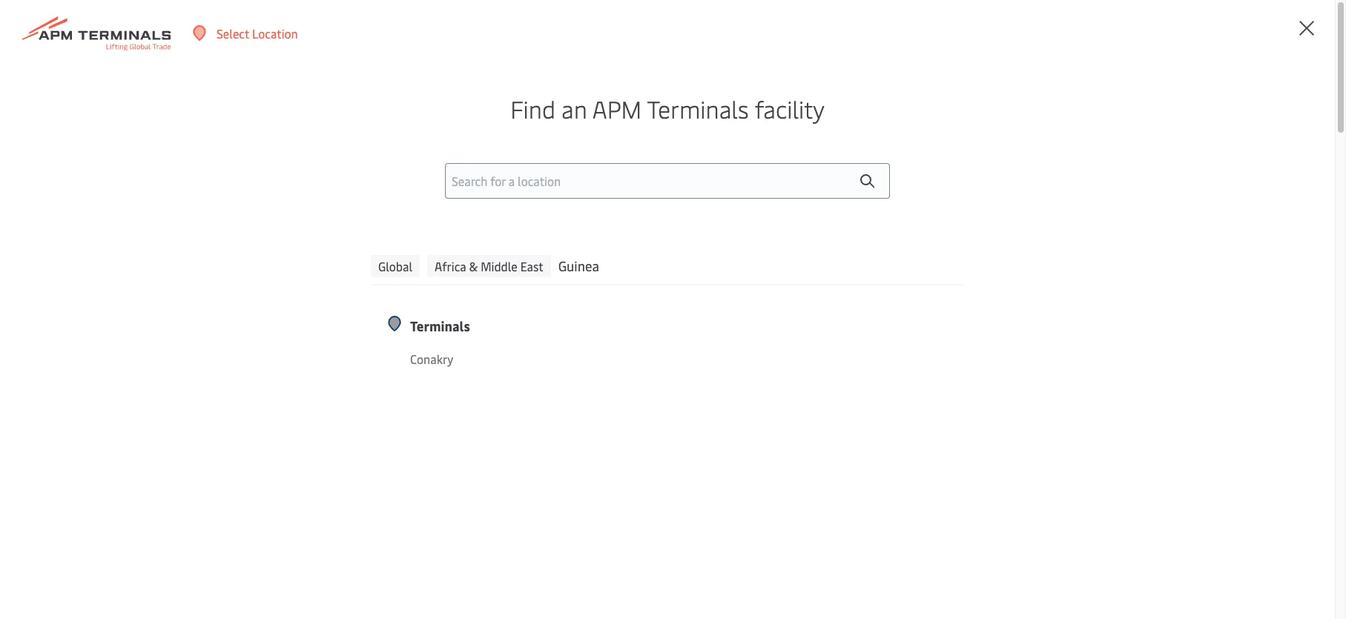 Task type: describe. For each thing, give the bounding box(es) containing it.
journey
[[579, 314, 619, 331]]

also
[[371, 338, 393, 354]]

an
[[562, 93, 587, 125]]

1 horizontal spatial apm
[[593, 93, 642, 125]]

guinea button
[[558, 255, 599, 278]]

2 horizontal spatial terminals
[[647, 93, 749, 125]]

on
[[327, 267, 340, 283]]

find
[[511, 93, 556, 125]]

east
[[521, 258, 543, 275]]

this
[[276, 291, 296, 307]]

0 vertical spatial by
[[298, 291, 311, 307]]

lifting
[[373, 291, 405, 307]]

company.
[[569, 267, 620, 283]]

the up lift
[[398, 314, 415, 331]]

around
[[357, 314, 395, 331]]

1 horizontal spatial our
[[471, 314, 488, 331]]

2 horizontal spatial our
[[493, 291, 510, 307]]

pathway
[[352, 267, 397, 283]]

the right be
[[430, 267, 448, 283]]

responsibility.
[[499, 338, 572, 354]]

a
[[343, 267, 349, 283]]

apm inside "apm terminals is on a pathway to be the world's best terminal company. we will achieve this by constantly lifting the standard of our customers' experience at each of our 64 key locations around the globe. on our decarbonisation journey towards net zero  by 2040, we will also lift the standard of responsibility."
[[233, 267, 259, 283]]

experience
[[574, 291, 632, 307]]

guinea
[[558, 257, 599, 275]]

Search for a location search field
[[445, 163, 890, 199]]

to
[[400, 267, 411, 283]]

2040,
[[298, 338, 329, 354]]

0 horizontal spatial will
[[349, 338, 368, 354]]

net
[[233, 338, 251, 354]]

select
[[217, 25, 249, 41]]

world's
[[450, 267, 490, 283]]

africa
[[435, 258, 466, 275]]

the down be
[[407, 291, 425, 307]]

at
[[634, 291, 645, 307]]

2 vertical spatial of
[[485, 338, 496, 354]]

globe.
[[418, 314, 450, 331]]

1 vertical spatial standard
[[434, 338, 482, 354]]

middle
[[481, 258, 518, 275]]

0 vertical spatial of
[[478, 291, 490, 307]]

1 vertical spatial of
[[233, 314, 245, 331]]

global button
[[371, 255, 420, 278]]

standards
[[367, 180, 555, 239]]

global
[[378, 258, 413, 275]]

64
[[268, 314, 282, 331]]

customers'
[[513, 291, 571, 307]]

be
[[414, 267, 427, 283]]



Task type: vqa. For each thing, say whether or not it's contained in the screenshot.
net
yes



Task type: locate. For each thing, give the bounding box(es) containing it.
we
[[622, 267, 639, 283]]

2 vertical spatial terminals
[[410, 317, 470, 335]]

find an apm terminals facility
[[511, 93, 825, 125]]

1 vertical spatial will
[[349, 338, 368, 354]]

standard down on
[[434, 338, 482, 354]]

key
[[285, 314, 303, 331]]

decarbonisation
[[491, 314, 576, 331]]

the
[[430, 267, 448, 283], [407, 291, 425, 307], [398, 314, 415, 331], [414, 338, 431, 354]]

will
[[642, 267, 661, 283], [349, 338, 368, 354]]

0 horizontal spatial our
[[248, 314, 265, 331]]

by right this
[[298, 291, 311, 307]]

achieve
[[233, 291, 273, 307]]

1 horizontal spatial terminals
[[410, 317, 470, 335]]

towards
[[622, 314, 665, 331]]

0 horizontal spatial apm
[[233, 267, 259, 283]]

will right we
[[642, 267, 661, 283]]

apm right an on the left
[[593, 93, 642, 125]]

the right lift
[[414, 338, 431, 354]]

0 horizontal spatial by
[[282, 338, 295, 354]]

terminal
[[519, 267, 566, 283]]

terminals
[[647, 93, 749, 125], [261, 267, 313, 283], [410, 317, 470, 335]]

on
[[453, 314, 468, 331]]

our down best
[[493, 291, 510, 307]]

africa & middle east
[[435, 258, 543, 275]]

lifting standards
[[233, 180, 555, 239]]

by down key
[[282, 338, 295, 354]]

locations
[[306, 314, 354, 331]]

standard up on
[[428, 291, 475, 307]]

apm
[[593, 93, 642, 125], [233, 267, 259, 283]]

apm up achieve
[[233, 267, 259, 283]]

0 vertical spatial will
[[642, 267, 661, 283]]

conakry link
[[410, 350, 628, 369]]

will right we at the bottom of the page
[[349, 338, 368, 354]]

0 vertical spatial terminals
[[647, 93, 749, 125]]

conakry
[[410, 351, 453, 367]]

is
[[316, 267, 324, 283]]

0 vertical spatial apm
[[593, 93, 642, 125]]

1 vertical spatial apm
[[233, 267, 259, 283]]

&
[[469, 258, 478, 275]]

0 vertical spatial standard
[[428, 291, 475, 307]]

select location
[[217, 25, 298, 41]]

1 vertical spatial terminals
[[261, 267, 313, 283]]

constantly
[[314, 291, 370, 307]]

our
[[493, 291, 510, 307], [248, 314, 265, 331], [471, 314, 488, 331]]

best
[[493, 267, 517, 283]]

of up net
[[233, 314, 245, 331]]

1 horizontal spatial will
[[642, 267, 661, 283]]

of left responsibility.
[[485, 338, 496, 354]]

africa & middle east button
[[427, 255, 551, 278]]

terminals inside "apm terminals is on a pathway to be the world's best terminal company. we will achieve this by constantly lifting the standard of our customers' experience at each of our 64 key locations around the globe. on our decarbonisation journey towards net zero  by 2040, we will also lift the standard of responsibility."
[[261, 267, 313, 283]]

location
[[252, 25, 298, 41]]

by
[[298, 291, 311, 307], [282, 338, 295, 354]]

each
[[648, 291, 673, 307]]

our left 64
[[248, 314, 265, 331]]

1 vertical spatial by
[[282, 338, 295, 354]]

lift
[[395, 338, 411, 354]]

lifting
[[233, 180, 356, 239]]

standard
[[428, 291, 475, 307], [434, 338, 482, 354]]

we
[[331, 338, 346, 354]]

of
[[478, 291, 490, 307], [233, 314, 245, 331], [485, 338, 496, 354]]

0 horizontal spatial terminals
[[261, 267, 313, 283]]

of down "world's"
[[478, 291, 490, 307]]

our right on
[[471, 314, 488, 331]]

facility
[[755, 93, 825, 125]]

1 horizontal spatial by
[[298, 291, 311, 307]]

apm terminals is on a pathway to be the world's best terminal company. we will achieve this by constantly lifting the standard of our customers' experience at each of our 64 key locations around the globe. on our decarbonisation journey towards net zero  by 2040, we will also lift the standard of responsibility.
[[233, 267, 673, 354]]



